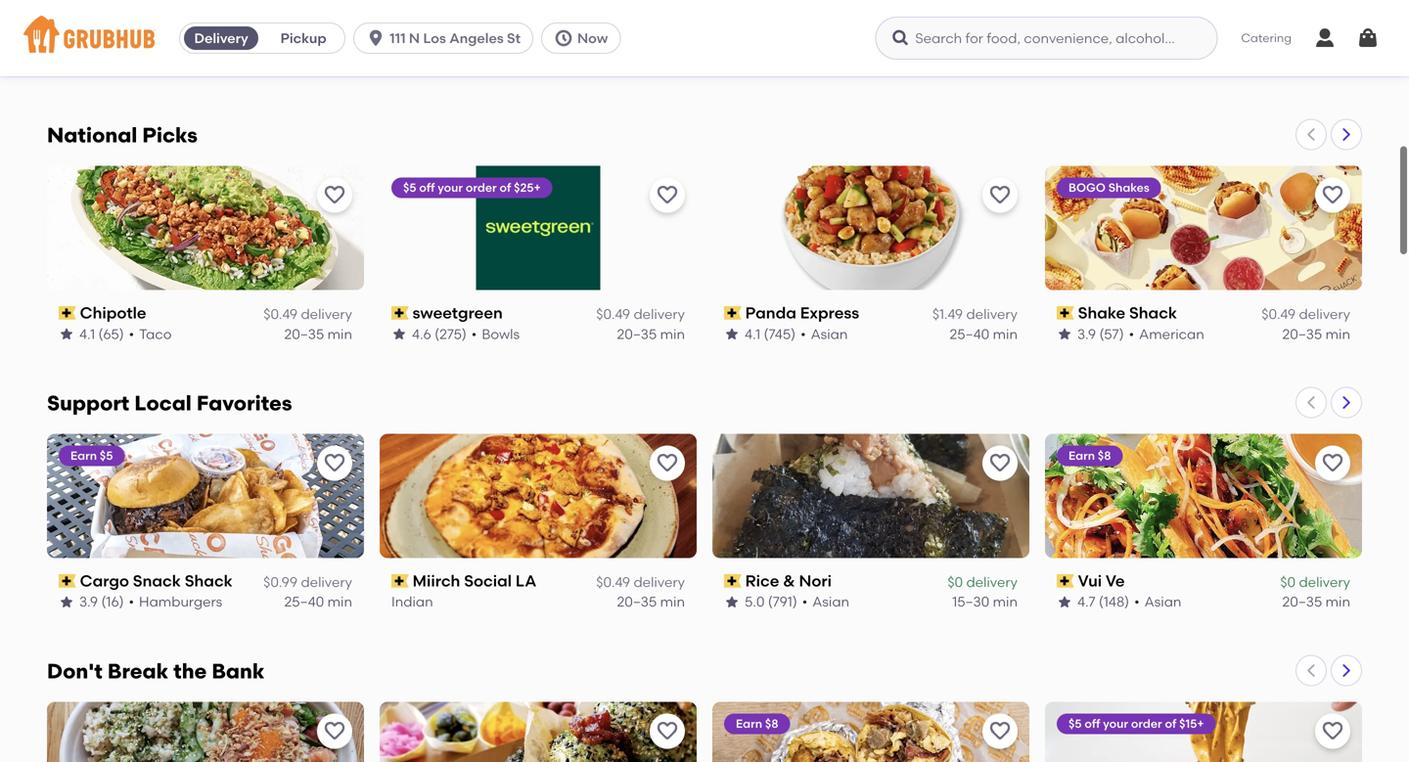 Task type: vqa. For each thing, say whether or not it's contained in the screenshot.
Support
yes



Task type: locate. For each thing, give the bounding box(es) containing it.
1 horizontal spatial $1.49
[[1265, 38, 1296, 54]]

• for vui ve
[[1135, 594, 1140, 610]]

svg image
[[1357, 26, 1380, 50], [891, 28, 911, 48]]

0 vertical spatial • bowls
[[132, 58, 181, 74]]

bowls down marugame udon
[[143, 58, 181, 74]]

cargo
[[80, 572, 129, 591]]

star icon image left 4.1 (65)
[[59, 326, 74, 342]]

bowls for sweetgreen
[[482, 326, 520, 342]]

2 vertical spatial $5
[[1069, 717, 1082, 731]]

save this restaurant image
[[989, 184, 1012, 207], [1321, 452, 1345, 475], [323, 720, 346, 743], [656, 720, 679, 743], [1321, 720, 1345, 743]]

1 horizontal spatial $8
[[1098, 449, 1111, 463]]

0 vertical spatial 3.9
[[1078, 326, 1096, 342]]

shakes
[[1109, 181, 1150, 195]]

0 horizontal spatial $1.49
[[933, 306, 963, 322]]

0 horizontal spatial rice & nori logo image
[[380, 702, 697, 762]]

• sandwich right (980)
[[1140, 58, 1216, 74]]

nori
[[799, 572, 832, 591]]

asian down nori
[[813, 594, 850, 610]]

• right (16)
[[129, 594, 134, 610]]

star icon image left 4.7 on the bottom of page
[[1057, 594, 1073, 610]]

• bowls
[[132, 58, 181, 74], [472, 326, 520, 342]]

save this restaurant button
[[317, 178, 352, 213], [650, 178, 685, 213], [983, 178, 1018, 213], [1316, 178, 1351, 213], [317, 446, 352, 481], [650, 446, 685, 481], [983, 446, 1018, 481], [1316, 446, 1351, 481], [317, 714, 352, 749], [650, 714, 685, 749], [983, 714, 1018, 749], [1316, 714, 1351, 749]]

of left $25+
[[500, 181, 511, 195]]

delivery for chipotle
[[301, 306, 352, 322]]

your for $5 off your order of $25+
[[438, 181, 463, 195]]

1 vertical spatial shack
[[185, 572, 233, 591]]

1 sandwich from the left
[[818, 58, 884, 74]]

4.7
[[1078, 594, 1096, 610]]

svg image left 111
[[366, 28, 386, 48]]

$0.49 for chipotle
[[264, 306, 298, 322]]

1 $0 from the left
[[948, 574, 963, 591]]

picks
[[142, 123, 198, 148]]

breakfast
[[479, 58, 543, 74]]

1 horizontal spatial earn $8
[[1069, 449, 1111, 463]]

subscription pass image for rice & nori
[[724, 574, 742, 588]]

$0.49 delivery for chipotle
[[264, 306, 352, 322]]

delivery for langer's
[[1299, 38, 1351, 54]]

20–35 min for vui ve
[[1283, 594, 1351, 610]]

taco
[[139, 326, 172, 342]]

4.6 (275)
[[412, 326, 467, 342]]

1 vertical spatial bowls
[[482, 326, 520, 342]]

chipotle logo image
[[47, 166, 364, 290]]

min for rice & nori
[[993, 594, 1018, 610]]

$1.49 for langer's
[[1265, 38, 1296, 54]]

subscription pass image for panda express
[[724, 306, 742, 320]]

star icon image left 3.9 (16)
[[59, 594, 74, 610]]

$3.49
[[930, 38, 963, 54]]

30–45
[[950, 58, 990, 74]]

4.1 (65)
[[79, 326, 124, 342]]

1 horizontal spatial of
[[1165, 717, 1177, 731]]

min for langer's
[[1326, 58, 1351, 74]]

earn $8
[[1069, 449, 1111, 463], [736, 717, 779, 731]]

subscription pass image left shake
[[1057, 306, 1074, 320]]

shack up hamburgers at left bottom
[[185, 572, 233, 591]]

$1.49 delivery for panda express
[[933, 306, 1018, 322]]

1 vertical spatial 3.9
[[79, 594, 98, 610]]

earn $8 for vui ve logo
[[1069, 449, 1111, 463]]

1 horizontal spatial 3.9
[[1078, 326, 1096, 342]]

0 horizontal spatial $1.49 delivery
[[933, 306, 1018, 322]]

star icon image left 4.6
[[392, 326, 407, 342]]

shake
[[1078, 304, 1126, 323]]

1 horizontal spatial 5.0
[[1078, 58, 1098, 74]]

3 caret right icon image from the top
[[1339, 663, 1355, 679]]

0 horizontal spatial sandwich
[[818, 58, 884, 74]]

order
[[466, 181, 497, 195], [1131, 717, 1162, 731]]

save this restaurant image for panda express logo at right top
[[989, 184, 1012, 207]]

$1.49 for panda express
[[933, 306, 963, 322]]

0 vertical spatial off
[[419, 181, 435, 195]]

star icon image left 3.5
[[59, 58, 74, 74]]

min for cargo snack shack
[[328, 594, 352, 610]]

1 vertical spatial caret right icon image
[[1339, 395, 1355, 411]]

$0 delivery
[[948, 574, 1018, 591], [1281, 574, 1351, 591]]

• for shake shack
[[1129, 326, 1135, 342]]

• sandwich for 4.8 (1381)
[[808, 58, 884, 74]]

hamburgers
[[139, 594, 222, 610]]

• right "(57)"
[[1129, 326, 1135, 342]]

0 vertical spatial bowls
[[143, 58, 181, 74]]

vui
[[1078, 572, 1102, 591]]

1 vertical spatial your
[[1103, 717, 1129, 731]]

0 horizontal spatial $0 delivery
[[948, 574, 1018, 591]]

star icon image
[[59, 58, 74, 74], [392, 58, 407, 74], [724, 58, 740, 74], [1057, 58, 1073, 74], [59, 326, 74, 342], [392, 326, 407, 342], [724, 326, 740, 342], [1057, 326, 1073, 342], [59, 594, 74, 610], [724, 594, 740, 610], [1057, 594, 1073, 610]]

• down tuck
[[469, 58, 474, 74]]

delivery for panda express
[[967, 306, 1018, 322]]

save this restaurant image
[[323, 184, 346, 207], [656, 184, 679, 207], [1321, 184, 1345, 207], [323, 452, 346, 475], [656, 452, 679, 475], [989, 452, 1012, 475], [989, 720, 1012, 743]]

0 vertical spatial your
[[438, 181, 463, 195]]

• right (25)
[[132, 58, 138, 74]]

0 horizontal spatial earn
[[70, 449, 97, 463]]

0 vertical spatial rice & nori logo image
[[713, 434, 1030, 558]]

$8 for vui ve logo
[[1098, 449, 1111, 463]]

cheesesteaks
[[836, 35, 944, 55]]

vui ve
[[1078, 572, 1125, 591]]

svg image inside 111 n los angeles st button
[[366, 28, 386, 48]]

3.9 left (16)
[[79, 594, 98, 610]]

delivery for shake shack
[[1299, 306, 1351, 322]]

subscription pass image
[[59, 38, 76, 52], [1057, 306, 1074, 320], [392, 574, 409, 588], [724, 574, 742, 588], [1057, 574, 1074, 588]]

subscription pass image left "n"
[[392, 38, 409, 52]]

order left $15+
[[1131, 717, 1162, 731]]

0 vertical spatial $5
[[403, 181, 416, 195]]

rice & nori logo image
[[713, 434, 1030, 558], [380, 702, 697, 762]]

20–35 for miirch social la
[[617, 594, 657, 610]]

15–30 min
[[953, 594, 1018, 610]]

off for $5 off your order of $15+
[[1085, 717, 1101, 731]]

1 horizontal spatial • bowls
[[472, 326, 520, 342]]

0 vertical spatial $1.49
[[1265, 38, 1296, 54]]

$0 for vui ve
[[1281, 574, 1296, 591]]

1 vertical spatial $5
[[100, 449, 113, 463]]

• right (791)
[[802, 594, 808, 610]]

4.1 left (65)
[[79, 326, 95, 342]]

• right (148)
[[1135, 594, 1140, 610]]

1 vertical spatial rice & nori logo image
[[380, 702, 697, 762]]

of for $15+
[[1165, 717, 1177, 731]]

5.0 left (980)
[[1078, 58, 1098, 74]]

1 horizontal spatial order
[[1131, 717, 1162, 731]]

order for $25+
[[466, 181, 497, 195]]

0 vertical spatial $8
[[1098, 449, 1111, 463]]

• for chipotle
[[129, 326, 134, 342]]

order left $25+
[[466, 181, 497, 195]]

$0.49
[[264, 38, 298, 54], [264, 306, 298, 322], [596, 306, 630, 322], [1262, 306, 1296, 322], [596, 574, 630, 591]]

4.7 (148)
[[1078, 594, 1130, 610]]

1 horizontal spatial $5
[[403, 181, 416, 195]]

subscription pass image left panda
[[724, 306, 742, 320]]

subscription pass image left sweetgreen at the left top of the page
[[392, 306, 409, 320]]

2 horizontal spatial earn
[[1069, 449, 1095, 463]]

2 horizontal spatial svg image
[[1314, 26, 1337, 50]]

0 vertical spatial caret right icon image
[[1339, 127, 1355, 143]]

sandwich down boo's philly cheesesteaks (silverlake)
[[818, 58, 884, 74]]

$8 for toasty's breakfast burritos logo
[[765, 717, 779, 731]]

miirch social la logo image
[[380, 434, 697, 558]]

caret left icon image
[[1304, 127, 1319, 143], [1304, 395, 1319, 411], [1304, 663, 1319, 679]]

1 horizontal spatial earn
[[736, 717, 763, 731]]

1 horizontal spatial your
[[1103, 717, 1129, 731]]

$0 delivery for vui ve
[[1281, 574, 1351, 591]]

1 horizontal spatial sandwich
[[1150, 58, 1216, 74]]

save this restaurant image for rice & nori logo to the bottom
[[656, 720, 679, 743]]

25–40 min
[[284, 58, 352, 74], [1283, 58, 1351, 74], [950, 326, 1018, 342], [284, 594, 352, 610]]

•
[[132, 58, 138, 74], [469, 58, 474, 74], [808, 58, 813, 74], [1140, 58, 1145, 74], [129, 326, 134, 342], [472, 326, 477, 342], [801, 326, 806, 342], [1129, 326, 1135, 342], [129, 594, 134, 610], [802, 594, 808, 610], [1135, 594, 1140, 610]]

• asian down the express
[[801, 326, 848, 342]]

indian
[[392, 594, 433, 610]]

• bowls down sweetgreen at the left top of the page
[[472, 326, 520, 342]]

panda express
[[746, 304, 860, 323]]

min for marugame udon
[[328, 58, 352, 74]]

1 • sandwich from the left
[[808, 58, 884, 74]]

star icon image left 3.9 (57)
[[1057, 326, 1073, 342]]

$25+
[[514, 181, 541, 195]]

asian for support local favorites
[[813, 594, 850, 610]]

1 horizontal spatial shack
[[1130, 304, 1178, 323]]

0 vertical spatial caret left icon image
[[1304, 127, 1319, 143]]

• asian down nori
[[802, 594, 850, 610]]

• for sweetgreen
[[472, 326, 477, 342]]

earn
[[70, 449, 97, 463], [1069, 449, 1095, 463], [736, 717, 763, 731]]

25–40
[[284, 58, 324, 74], [1283, 58, 1323, 74], [950, 326, 990, 342], [284, 594, 324, 610]]

of
[[500, 181, 511, 195], [1165, 717, 1177, 731]]

your
[[438, 181, 463, 195], [1103, 717, 1129, 731]]

star icon image for panda express
[[724, 326, 740, 342]]

2 $0 from the left
[[1281, 574, 1296, 591]]

1 $0 delivery from the left
[[948, 574, 1018, 591]]

1 4.1 from the left
[[79, 326, 95, 342]]

• right (980)
[[1140, 58, 1145, 74]]

1 horizontal spatial $0 delivery
[[1281, 574, 1351, 591]]

• bowls for sweetgreen
[[472, 326, 520, 342]]

tuck
[[446, 35, 483, 55]]

1 horizontal spatial $0
[[1281, 574, 1296, 591]]

25–40 min for cargo snack shack
[[284, 594, 352, 610]]

(57)
[[1100, 326, 1124, 342]]

20–35 for chipotle
[[284, 326, 324, 342]]

2 vertical spatial caret right icon image
[[1339, 663, 1355, 679]]

111 n los angeles st button
[[353, 23, 541, 54]]

0 horizontal spatial off
[[419, 181, 435, 195]]

$5 for $5 off your order of $15+
[[1069, 717, 1082, 731]]

1 vertical spatial caret left icon image
[[1304, 395, 1319, 411]]

la
[[516, 572, 537, 591]]

3.9 left "(57)"
[[1078, 326, 1096, 342]]

• sandwich for 5.0 (980)
[[1140, 58, 1216, 74]]

subscription pass image up indian
[[392, 574, 409, 588]]

of left $15+
[[1165, 717, 1177, 731]]

0 horizontal spatial order
[[466, 181, 497, 195]]

svg image left now
[[554, 28, 574, 48]]

subscription pass image for langer's
[[1057, 38, 1074, 52]]

• for panda express
[[801, 326, 806, 342]]

1 horizontal spatial off
[[1085, 717, 1101, 731]]

subscription pass image for miirch social la
[[392, 574, 409, 588]]

4.9 (691)
[[412, 58, 464, 74]]

0 horizontal spatial $0
[[948, 574, 963, 591]]

0 vertical spatial earn $8
[[1069, 449, 1111, 463]]

shake shack
[[1078, 304, 1178, 323]]

sandwich right (980)
[[1150, 58, 1216, 74]]

$2.99 delivery
[[597, 38, 685, 54]]

• right (275)
[[472, 326, 477, 342]]

3.9 for cargo snack shack
[[79, 594, 98, 610]]

sandwich for 4.8 (1381)
[[818, 58, 884, 74]]

1 vertical spatial $1.49 delivery
[[933, 306, 1018, 322]]

• bowls down marugame udon
[[132, 58, 181, 74]]

asian down the express
[[811, 326, 848, 342]]

0 horizontal spatial bowls
[[143, 58, 181, 74]]

min
[[328, 58, 352, 74], [660, 58, 685, 74], [993, 58, 1018, 74], [1326, 58, 1351, 74], [328, 326, 352, 342], [660, 326, 685, 342], [993, 326, 1018, 342], [1326, 326, 1351, 342], [328, 594, 352, 610], [660, 594, 685, 610], [993, 594, 1018, 610], [1326, 594, 1351, 610]]

subscription pass image for chipotle
[[59, 306, 76, 320]]

marugame udon
[[80, 35, 211, 55]]

subscription pass image left vui
[[1057, 574, 1074, 588]]

1 horizontal spatial $1.49 delivery
[[1265, 38, 1351, 54]]

20–35 for vui ve
[[1283, 594, 1323, 610]]

3 caret left icon image from the top
[[1304, 663, 1319, 679]]

star icon image for egg tuck
[[392, 58, 407, 74]]

1 vertical spatial • bowls
[[472, 326, 520, 342]]

caret right icon image for the
[[1339, 663, 1355, 679]]

1 caret left icon image from the top
[[1304, 127, 1319, 143]]

20–35 min
[[284, 326, 352, 342], [617, 326, 685, 342], [1283, 326, 1351, 342], [617, 594, 685, 610], [1283, 594, 1351, 610]]

0 horizontal spatial $8
[[765, 717, 779, 731]]

bowls down sweetgreen at the left top of the page
[[482, 326, 520, 342]]

• asian
[[801, 326, 848, 342], [802, 594, 850, 610], [1135, 594, 1182, 610]]

1 vertical spatial 5.0
[[745, 594, 765, 610]]

2 4.1 from the left
[[745, 326, 761, 342]]

subscription pass image left langer's
[[1057, 38, 1074, 52]]

1 vertical spatial $8
[[765, 717, 779, 731]]

subscription pass image for egg tuck
[[392, 38, 409, 52]]

subscription pass image left marugame
[[59, 38, 76, 52]]

1 vertical spatial order
[[1131, 717, 1162, 731]]

0 vertical spatial order
[[466, 181, 497, 195]]

subscription pass image left chipotle
[[59, 306, 76, 320]]

svg image inside now button
[[554, 28, 574, 48]]

star icon image left the 4.9
[[392, 58, 407, 74]]

4.1 left (745)
[[745, 326, 761, 342]]

0 horizontal spatial earn $8
[[736, 717, 779, 731]]

bowls
[[143, 58, 181, 74], [482, 326, 520, 342]]

0 horizontal spatial • bowls
[[132, 58, 181, 74]]

1 horizontal spatial svg image
[[554, 28, 574, 48]]

subscription pass image left cargo
[[59, 574, 76, 588]]

3.9 (16)
[[79, 594, 124, 610]]

delivery
[[301, 38, 352, 54], [634, 38, 685, 54], [967, 38, 1018, 54], [1299, 38, 1351, 54], [301, 306, 352, 322], [634, 306, 685, 322], [967, 306, 1018, 322], [1299, 306, 1351, 322], [301, 574, 352, 591], [634, 574, 685, 591], [967, 574, 1018, 591], [1299, 574, 1351, 591]]

0 horizontal spatial svg image
[[366, 28, 386, 48]]

0 horizontal spatial of
[[500, 181, 511, 195]]

subscription pass image left rice
[[724, 574, 742, 588]]

0 horizontal spatial 3.9
[[79, 594, 98, 610]]

caret right icon image
[[1339, 127, 1355, 143], [1339, 395, 1355, 411], [1339, 663, 1355, 679]]

2 sandwich from the left
[[1150, 58, 1216, 74]]

2 caret left icon image from the top
[[1304, 395, 1319, 411]]

star icon image left the 4.1 (745)
[[724, 326, 740, 342]]

your left $15+
[[1103, 717, 1129, 731]]

0 vertical spatial of
[[500, 181, 511, 195]]

(16)
[[101, 594, 124, 610]]

national
[[47, 123, 137, 148]]

subscription pass image
[[392, 38, 409, 52], [1057, 38, 1074, 52], [59, 306, 76, 320], [392, 306, 409, 320], [724, 306, 742, 320], [59, 574, 76, 588]]

1 vertical spatial $1.49
[[933, 306, 963, 322]]

toasty's breakfast burritos logo image
[[713, 702, 1030, 762]]

vui ve logo image
[[1045, 434, 1363, 558]]

• asian for national picks
[[801, 326, 848, 342]]

sweetgreen logo image
[[476, 166, 600, 290]]

• down the philly
[[808, 58, 813, 74]]

• sandwich down the philly
[[808, 58, 884, 74]]

min for chipotle
[[328, 326, 352, 342]]

1 horizontal spatial bowls
[[482, 326, 520, 342]]

3.9 (57)
[[1078, 326, 1124, 342]]

panda express logo image
[[713, 166, 1030, 290]]

$5
[[403, 181, 416, 195], [100, 449, 113, 463], [1069, 717, 1082, 731]]

0 vertical spatial $1.49 delivery
[[1265, 38, 1351, 54]]

20–35 min for sweetgreen
[[617, 326, 685, 342]]

$0.49 for sweetgreen
[[596, 306, 630, 322]]

min for sweetgreen
[[660, 326, 685, 342]]

5.0 down rice
[[745, 594, 765, 610]]

star icon image left 5.0 (980)
[[1057, 58, 1073, 74]]

2 caret right icon image from the top
[[1339, 395, 1355, 411]]

0 horizontal spatial 4.1
[[79, 326, 95, 342]]

order for $15+
[[1131, 717, 1162, 731]]

• right (65)
[[129, 326, 134, 342]]

$0.99 delivery
[[263, 574, 352, 591]]

2 horizontal spatial $5
[[1069, 717, 1082, 731]]

star icon image left the 5.0 (791)
[[724, 594, 740, 610]]

0 horizontal spatial your
[[438, 181, 463, 195]]

0 horizontal spatial 5.0
[[745, 594, 765, 610]]

4.8
[[745, 58, 764, 74]]

• down panda express
[[801, 326, 806, 342]]

• sandwich
[[808, 58, 884, 74], [1140, 58, 1216, 74]]

earn for cargo snack shack
[[70, 449, 97, 463]]

• taco
[[129, 326, 172, 342]]

sandwich
[[818, 58, 884, 74], [1150, 58, 1216, 74]]

your left $25+
[[438, 181, 463, 195]]

bogo
[[1069, 181, 1106, 195]]

svg image
[[1314, 26, 1337, 50], [366, 28, 386, 48], [554, 28, 574, 48]]

$1.49 delivery
[[1265, 38, 1351, 54], [933, 306, 1018, 322]]

delivery for egg tuck
[[634, 38, 685, 54]]

1 vertical spatial of
[[1165, 717, 1177, 731]]

1 horizontal spatial • sandwich
[[1140, 58, 1216, 74]]

udon
[[169, 35, 211, 55]]

• breakfast
[[469, 58, 543, 74]]

star icon image for langer's
[[1057, 58, 1073, 74]]

now button
[[541, 23, 629, 54]]

$5 off your order of $15+
[[1069, 717, 1205, 731]]

0 vertical spatial 5.0
[[1078, 58, 1098, 74]]

1 vertical spatial off
[[1085, 717, 1101, 731]]

star icon image left 4.8
[[724, 58, 740, 74]]

shack up • american at right top
[[1130, 304, 1178, 323]]

0 horizontal spatial • sandwich
[[808, 58, 884, 74]]

2 $0 delivery from the left
[[1281, 574, 1351, 591]]

5.0
[[1078, 58, 1098, 74], [745, 594, 765, 610]]

2 • sandwich from the left
[[1140, 58, 1216, 74]]

1 horizontal spatial 4.1
[[745, 326, 761, 342]]

1 vertical spatial earn $8
[[736, 717, 779, 731]]

2 vertical spatial caret left icon image
[[1304, 663, 1319, 679]]

25–40 min for marugame udon
[[284, 58, 352, 74]]

svg image right catering button
[[1314, 26, 1337, 50]]

&
[[783, 572, 795, 591]]

3.9
[[1078, 326, 1096, 342], [79, 594, 98, 610]]

social
[[464, 572, 512, 591]]



Task type: describe. For each thing, give the bounding box(es) containing it.
111
[[390, 30, 406, 46]]

langer's
[[1078, 35, 1145, 55]]

caret left icon image for the
[[1304, 663, 1319, 679]]

boo's
[[746, 35, 788, 55]]

snack
[[133, 572, 181, 591]]

(148)
[[1099, 594, 1130, 610]]

star icon image for vui ve
[[1057, 594, 1073, 610]]

$0.49 delivery for sweetgreen
[[596, 306, 685, 322]]

delivery button
[[180, 23, 262, 54]]

25–40 for cargo snack shack
[[284, 594, 324, 610]]

35–50
[[617, 58, 657, 74]]

philly
[[791, 35, 832, 55]]

star icon image for rice & nori
[[724, 594, 740, 610]]

min for shake shack
[[1326, 326, 1351, 342]]

shake shack logo image
[[1045, 166, 1363, 290]]

4.1 for chipotle
[[79, 326, 95, 342]]

min for egg tuck
[[660, 58, 685, 74]]

1 horizontal spatial svg image
[[1357, 26, 1380, 50]]

express
[[800, 304, 860, 323]]

4.1 (745)
[[745, 326, 796, 342]]

pickup button
[[262, 23, 345, 54]]

(1381)
[[768, 58, 803, 74]]

of for $25+
[[500, 181, 511, 195]]

4.8 (1381)
[[745, 58, 803, 74]]

1 caret right icon image from the top
[[1339, 127, 1355, 143]]

egg
[[413, 35, 443, 55]]

national picks
[[47, 123, 198, 148]]

subscription pass image for vui ve
[[1057, 574, 1074, 588]]

$0.49 delivery for marugame udon
[[264, 38, 352, 54]]

$5 for $5 off your order of $25+
[[403, 181, 416, 195]]

now
[[578, 30, 608, 46]]

35–50 min
[[617, 58, 685, 74]]

(275)
[[435, 326, 467, 342]]

support
[[47, 391, 129, 416]]

star icon image for cargo snack shack
[[59, 594, 74, 610]]

5.0 (980)
[[1078, 58, 1135, 74]]

angeles
[[449, 30, 504, 46]]

egg tuck
[[413, 35, 483, 55]]

miirch
[[413, 572, 460, 591]]

bank
[[212, 659, 265, 684]]

25–40 for panda express
[[950, 326, 990, 342]]

(25)
[[102, 58, 128, 74]]

caret left icon image for favorites
[[1304, 395, 1319, 411]]

$3.49 delivery
[[930, 38, 1018, 54]]

delivery for rice & nori
[[967, 574, 1018, 591]]

don't
[[47, 659, 103, 684]]

pokebar logo image
[[47, 702, 364, 762]]

asian right (148)
[[1145, 594, 1182, 610]]

30–45 min
[[950, 58, 1018, 74]]

(791)
[[768, 594, 797, 610]]

save this restaurant image for pokebar logo
[[323, 720, 346, 743]]

$0.49 delivery for shake shack
[[1262, 306, 1351, 322]]

local
[[134, 391, 192, 416]]

0 horizontal spatial shack
[[185, 572, 233, 591]]

bogo shakes
[[1069, 181, 1150, 195]]

$0.49 for marugame udon
[[264, 38, 298, 54]]

subscription pass image for sweetgreen
[[392, 306, 409, 320]]

• asian right (148)
[[1135, 594, 1182, 610]]

earn for vui ve
[[1069, 449, 1095, 463]]

0 vertical spatial shack
[[1130, 304, 1178, 323]]

111 n los angeles st
[[390, 30, 521, 46]]

• for cargo snack shack
[[129, 594, 134, 610]]

5.0 for langer's
[[1078, 58, 1098, 74]]

delivery for miirch social la
[[634, 574, 685, 591]]

subscription pass image for marugame udon
[[59, 38, 76, 52]]

svg image for now
[[554, 28, 574, 48]]

20–35 for shake shack
[[1283, 326, 1323, 342]]

bowls for marugame udon
[[143, 58, 181, 74]]

4.6
[[412, 326, 431, 342]]

pickup
[[281, 30, 327, 46]]

earn $5
[[70, 449, 113, 463]]

los
[[423, 30, 446, 46]]

$5 off your order of $25+
[[403, 181, 541, 195]]

off for $5 off your order of $25+
[[419, 181, 435, 195]]

$0 delivery for rice & nori
[[948, 574, 1018, 591]]

break
[[108, 659, 169, 684]]

your for $5 off your order of $15+
[[1103, 717, 1129, 731]]

sandwich for 5.0 (980)
[[1150, 58, 1216, 74]]

the
[[174, 659, 207, 684]]

cargo snack shack
[[80, 572, 233, 591]]

$0 for rice & nori
[[948, 574, 963, 591]]

20–35 for sweetgreen
[[617, 326, 657, 342]]

$0.99
[[263, 574, 298, 591]]

3.9 for shake shack
[[1078, 326, 1096, 342]]

25–40 for langer's
[[1283, 58, 1323, 74]]

Search for food, convenience, alcohol... search field
[[875, 17, 1218, 60]]

25–40 for marugame udon
[[284, 58, 324, 74]]

(691)
[[434, 58, 464, 74]]

ve
[[1106, 572, 1125, 591]]

rice & nori
[[746, 572, 832, 591]]

4.9
[[412, 58, 431, 74]]

catering
[[1241, 31, 1292, 45]]

• asian for support local favorites
[[802, 594, 850, 610]]

sweetgreen
[[413, 304, 503, 323]]

(silverlake)
[[948, 35, 1034, 55]]

subscription pass image for shake shack
[[1057, 306, 1074, 320]]

asian for national picks
[[811, 326, 848, 342]]

3.5 (25)
[[79, 58, 128, 74]]

caret right icon image for favorites
[[1339, 395, 1355, 411]]

st
[[507, 30, 521, 46]]

1 horizontal spatial rice & nori logo image
[[713, 434, 1030, 558]]

5.0 for rice & nori
[[745, 594, 765, 610]]

$2.99
[[597, 38, 630, 54]]

20–35 min for chipotle
[[284, 326, 352, 342]]

delivery for marugame udon
[[301, 38, 352, 54]]

20–35 min for shake shack
[[1283, 326, 1351, 342]]

• hamburgers
[[129, 594, 222, 610]]

min for panda express
[[993, 326, 1018, 342]]

(65)
[[98, 326, 124, 342]]

delivery
[[194, 30, 248, 46]]

don't break the bank
[[47, 659, 265, 684]]

min for miirch social la
[[660, 594, 685, 610]]

5.0 (791)
[[745, 594, 797, 610]]

cargo snack shack logo image
[[47, 434, 364, 558]]

earn $8 for toasty's breakfast burritos logo
[[736, 717, 779, 731]]

star icon image for sweetgreen
[[392, 326, 407, 342]]

rice
[[746, 572, 780, 591]]

main navigation navigation
[[0, 0, 1409, 76]]

support local favorites
[[47, 391, 292, 416]]

panda
[[746, 304, 797, 323]]

delivery for cargo snack shack
[[301, 574, 352, 591]]

0 horizontal spatial svg image
[[891, 28, 911, 48]]

0 horizontal spatial $5
[[100, 449, 113, 463]]

chipotle
[[80, 304, 146, 323]]

$0.49 delivery for miirch social la
[[596, 574, 685, 591]]

• for langer's
[[1140, 58, 1145, 74]]

star icon image for chipotle
[[59, 326, 74, 342]]

$0.49 for shake shack
[[1262, 306, 1296, 322]]

catering button
[[1228, 16, 1306, 60]]

subscription pass image for cargo snack shack
[[59, 574, 76, 588]]

15–30
[[953, 594, 990, 610]]

svg image for 111 n los angeles st
[[366, 28, 386, 48]]

3.5
[[79, 58, 99, 74]]

• for rice & nori
[[802, 594, 808, 610]]

• bowls for marugame udon
[[132, 58, 181, 74]]

4.1 for panda express
[[745, 326, 761, 342]]

miirch social la
[[413, 572, 537, 591]]

delivery for vui ve
[[1299, 574, 1351, 591]]

• for marugame udon
[[132, 58, 138, 74]]

american
[[1140, 326, 1205, 342]]

20–35 min for miirch social la
[[617, 594, 685, 610]]

$15+
[[1180, 717, 1205, 731]]

(980)
[[1101, 58, 1135, 74]]

25–40 min for panda express
[[950, 326, 1018, 342]]

• american
[[1129, 326, 1205, 342]]

star icon image for shake shack
[[1057, 326, 1073, 342]]

teamorrow logo image
[[1045, 702, 1363, 762]]

favorites
[[197, 391, 292, 416]]

delivery for sweetgreen
[[634, 306, 685, 322]]



